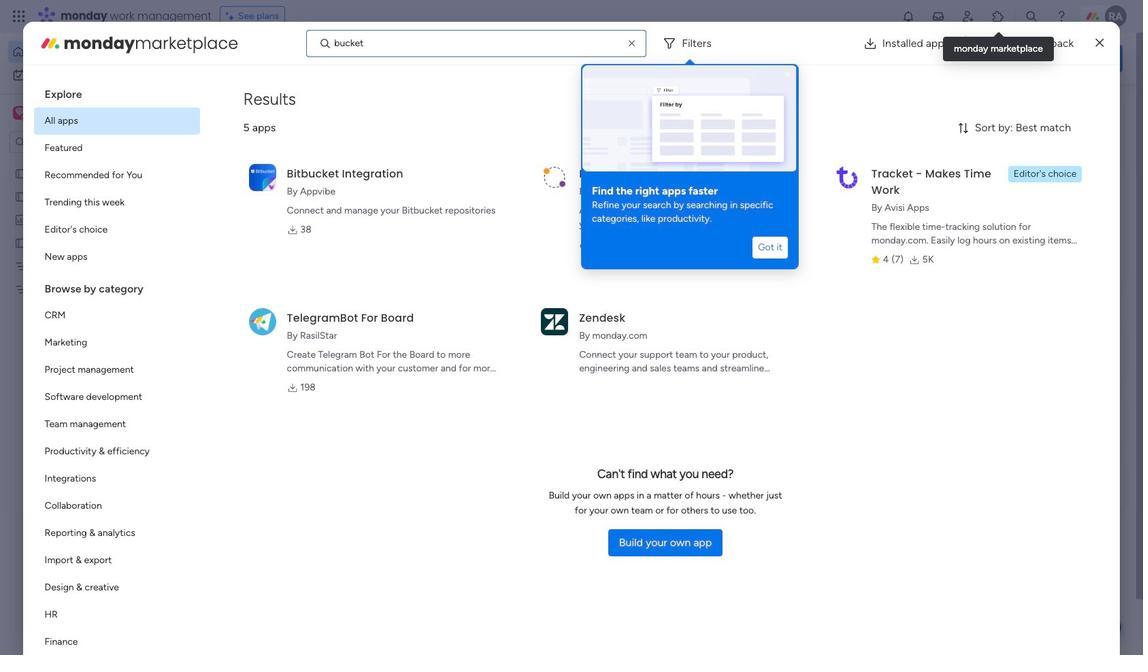 Task type: describe. For each thing, give the bounding box(es) containing it.
0 vertical spatial heading
[[34, 76, 200, 108]]

v2 bolt switch image
[[1036, 51, 1044, 66]]

help image
[[1055, 10, 1069, 23]]

add to favorites image
[[626, 249, 640, 262]]

help center element
[[919, 390, 1123, 445]]

see plans image
[[226, 9, 238, 24]]

dapulse x slim image
[[1096, 35, 1104, 51]]

1 public board image from the top
[[14, 167, 27, 180]]

close image
[[783, 69, 794, 80]]

contact sales element
[[919, 456, 1123, 510]]

Search in workspace field
[[29, 134, 114, 150]]

2 public board image from the top
[[14, 190, 27, 203]]

update feed image
[[932, 10, 945, 23]]



Task type: locate. For each thing, give the bounding box(es) containing it.
1 vertical spatial public board image
[[14, 190, 27, 203]]

select product image
[[12, 10, 26, 23]]

monday marketplace image
[[992, 10, 1005, 23], [39, 32, 61, 54]]

option
[[8, 41, 165, 63], [8, 64, 165, 86], [34, 108, 200, 135], [34, 135, 200, 162], [0, 161, 174, 164], [34, 162, 200, 189], [34, 189, 200, 216], [34, 216, 200, 244], [34, 244, 200, 271], [34, 302, 200, 329], [34, 329, 200, 357], [34, 357, 200, 384], [34, 384, 200, 411], [34, 411, 200, 438], [34, 438, 200, 466], [34, 466, 200, 493], [34, 493, 200, 520], [34, 520, 200, 547], [34, 547, 200, 574], [34, 574, 200, 602], [34, 602, 200, 629], [34, 629, 200, 655]]

getting started element
[[919, 325, 1123, 379]]

templates image image
[[931, 103, 1111, 197]]

1 vertical spatial monday marketplace image
[[39, 32, 61, 54]]

1 vertical spatial heading
[[592, 184, 788, 199]]

search everything image
[[1025, 10, 1039, 23]]

workspace selection element
[[13, 105, 114, 123]]

1 horizontal spatial monday marketplace image
[[992, 10, 1005, 23]]

public board image
[[672, 248, 687, 263]]

notifications image
[[902, 10, 915, 23]]

list box
[[34, 76, 200, 655], [0, 159, 174, 484]]

component image
[[672, 270, 685, 282]]

ruby anderson image
[[1105, 5, 1127, 27]]

heading
[[34, 76, 200, 108], [592, 184, 788, 199], [34, 271, 200, 302]]

invite members image
[[962, 10, 975, 23]]

2 vertical spatial heading
[[34, 271, 200, 302]]

public board image
[[14, 167, 27, 180], [14, 190, 27, 203], [14, 236, 27, 249]]

0 vertical spatial public board image
[[14, 167, 27, 180]]

v2 user feedback image
[[930, 51, 940, 66]]

0 vertical spatial monday marketplace image
[[992, 10, 1005, 23]]

workspace image
[[13, 105, 27, 120]]

2 vertical spatial public board image
[[14, 236, 27, 249]]

0 horizontal spatial monday marketplace image
[[39, 32, 61, 54]]

quick search results list box
[[210, 127, 886, 474]]

workspace image
[[15, 105, 24, 120]]

app logo image
[[249, 164, 276, 191], [541, 164, 568, 191], [834, 164, 861, 191], [249, 308, 276, 335], [541, 308, 568, 335]]

3 public board image from the top
[[14, 236, 27, 249]]

public dashboard image
[[14, 213, 27, 226]]



Task type: vqa. For each thing, say whether or not it's contained in the screenshot.
the bottom monday marketplace icon
yes



